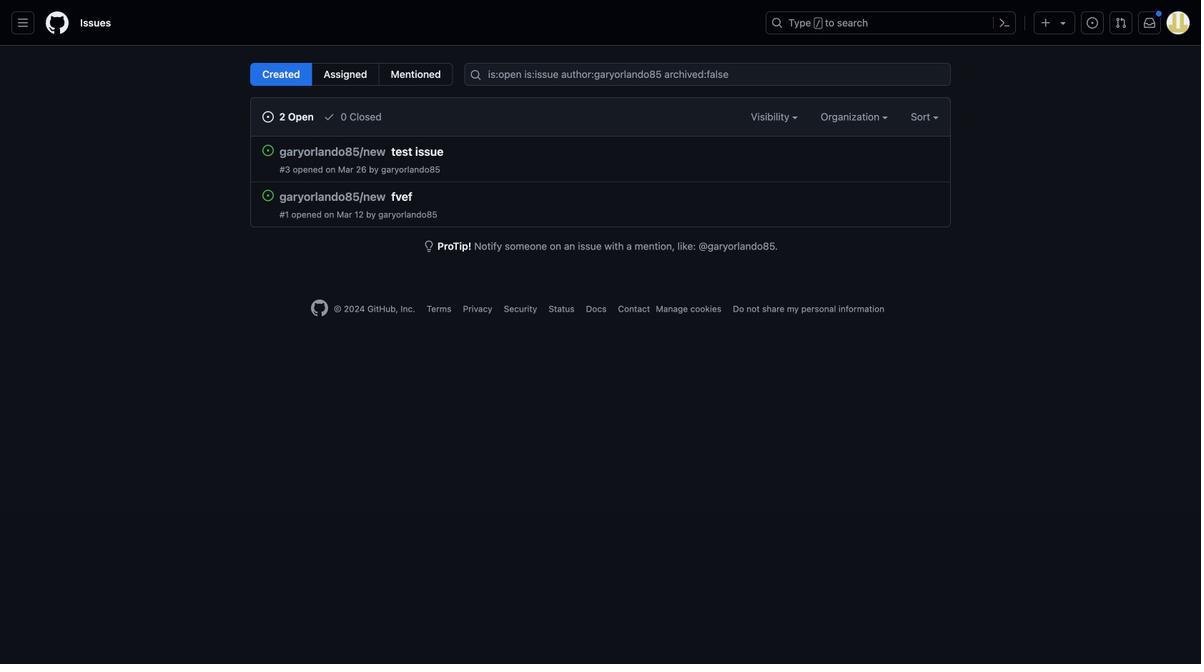 Task type: vqa. For each thing, say whether or not it's contained in the screenshot.
the Add this repository to a list Image
no



Task type: locate. For each thing, give the bounding box(es) containing it.
0 vertical spatial homepage image
[[46, 11, 69, 34]]

0 vertical spatial open issue element
[[263, 144, 274, 156]]

homepage image
[[46, 11, 69, 34], [311, 300, 328, 317]]

open issue element down open issue image
[[263, 190, 274, 201]]

2 open issue element from the top
[[263, 190, 274, 201]]

open issue image
[[263, 190, 274, 201]]

you have unread notifications image
[[1145, 17, 1156, 29]]

1 open issue element from the top
[[263, 144, 274, 156]]

open issue image
[[263, 145, 274, 156]]

issue opened image
[[263, 111, 274, 123]]

search image
[[471, 69, 482, 81]]

1 horizontal spatial homepage image
[[311, 300, 328, 317]]

open issue element
[[263, 144, 274, 156], [263, 190, 274, 201]]

1 vertical spatial open issue element
[[263, 190, 274, 201]]

open issue element down issue opened image
[[263, 144, 274, 156]]



Task type: describe. For each thing, give the bounding box(es) containing it.
1 vertical spatial homepage image
[[311, 300, 328, 317]]

0 horizontal spatial homepage image
[[46, 11, 69, 34]]

light bulb image
[[424, 241, 435, 252]]

Search all issues text field
[[465, 63, 951, 86]]

Issues search field
[[465, 63, 951, 86]]

issue opened image
[[1087, 17, 1099, 29]]

issues element
[[250, 63, 453, 86]]

command palette image
[[999, 17, 1011, 29]]

triangle down image
[[1058, 17, 1069, 29]]

check image
[[324, 111, 335, 123]]

git pull request image
[[1116, 17, 1127, 29]]



